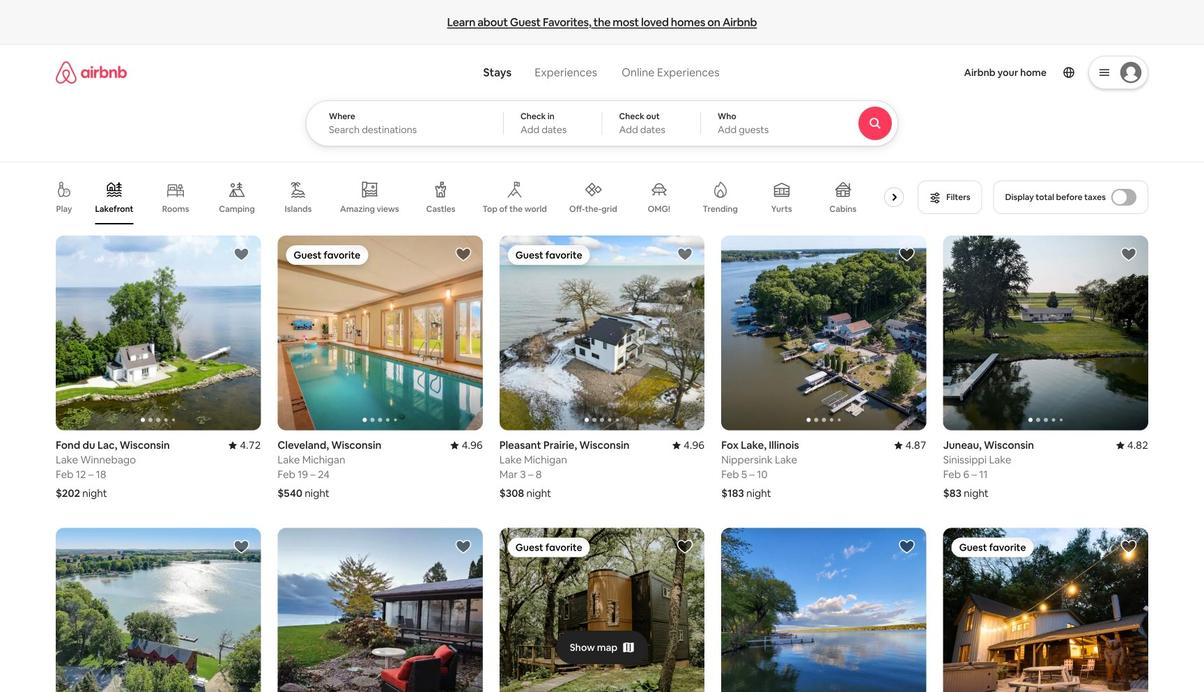 Task type: describe. For each thing, give the bounding box(es) containing it.
add to wishlist: fond du lac, wisconsin image
[[233, 246, 250, 263]]

add to wishlist: cleveland, wisconsin image
[[455, 246, 472, 263]]

add to wishlist: juneau, wisconsin image
[[1121, 246, 1138, 263]]

1 add to wishlist: markesan, wisconsin image from the left
[[233, 539, 250, 555]]

4.82 out of 5 average rating image
[[1117, 439, 1149, 452]]

profile element
[[742, 45, 1149, 100]]

Search destinations search field
[[329, 123, 481, 136]]

4.72 out of 5 average rating image
[[229, 439, 261, 452]]

4.87 out of 5 average rating image
[[895, 439, 927, 452]]

2 add to wishlist: markesan, wisconsin image from the left
[[1121, 539, 1138, 555]]



Task type: vqa. For each thing, say whether or not it's contained in the screenshot.
is
no



Task type: locate. For each thing, give the bounding box(es) containing it.
add to wishlist: pleasant prairie, wisconsin image
[[677, 246, 694, 263]]

1 4.96 out of 5 average rating image from the left
[[451, 439, 483, 452]]

add to wishlist: fox lake, illinois image
[[899, 246, 916, 263]]

4.96 out of 5 average rating image
[[451, 439, 483, 452], [673, 439, 705, 452]]

None search field
[[306, 45, 937, 146]]

add to wishlist: markesan, wisconsin image
[[233, 539, 250, 555], [1121, 539, 1138, 555]]

add to wishlist: racine, wisconsin image
[[455, 539, 472, 555]]

tab panel
[[306, 100, 937, 146]]

2 4.96 out of 5 average rating image from the left
[[673, 439, 705, 452]]

0 horizontal spatial add to wishlist: markesan, wisconsin image
[[233, 539, 250, 555]]

4.96 out of 5 average rating image for add to wishlist: pleasant prairie, wisconsin image
[[673, 439, 705, 452]]

4.96 out of 5 average rating image for add to wishlist: cleveland, wisconsin icon
[[451, 439, 483, 452]]

add to wishlist: whitewater, wisconsin image
[[677, 539, 694, 555]]

0 horizontal spatial 4.96 out of 5 average rating image
[[451, 439, 483, 452]]

1 horizontal spatial 4.96 out of 5 average rating image
[[673, 439, 705, 452]]

what can we help you find? tab list
[[472, 57, 609, 88]]

group
[[56, 170, 924, 224], [56, 236, 261, 431], [278, 236, 483, 431], [500, 236, 705, 431], [722, 236, 927, 431], [944, 236, 1149, 431], [56, 528, 261, 692], [278, 528, 483, 692], [500, 528, 705, 692], [722, 528, 927, 692], [944, 528, 1149, 692]]

1 horizontal spatial add to wishlist: markesan, wisconsin image
[[1121, 539, 1138, 555]]

add to wishlist: lake geneva, wisconsin image
[[899, 539, 916, 555]]



